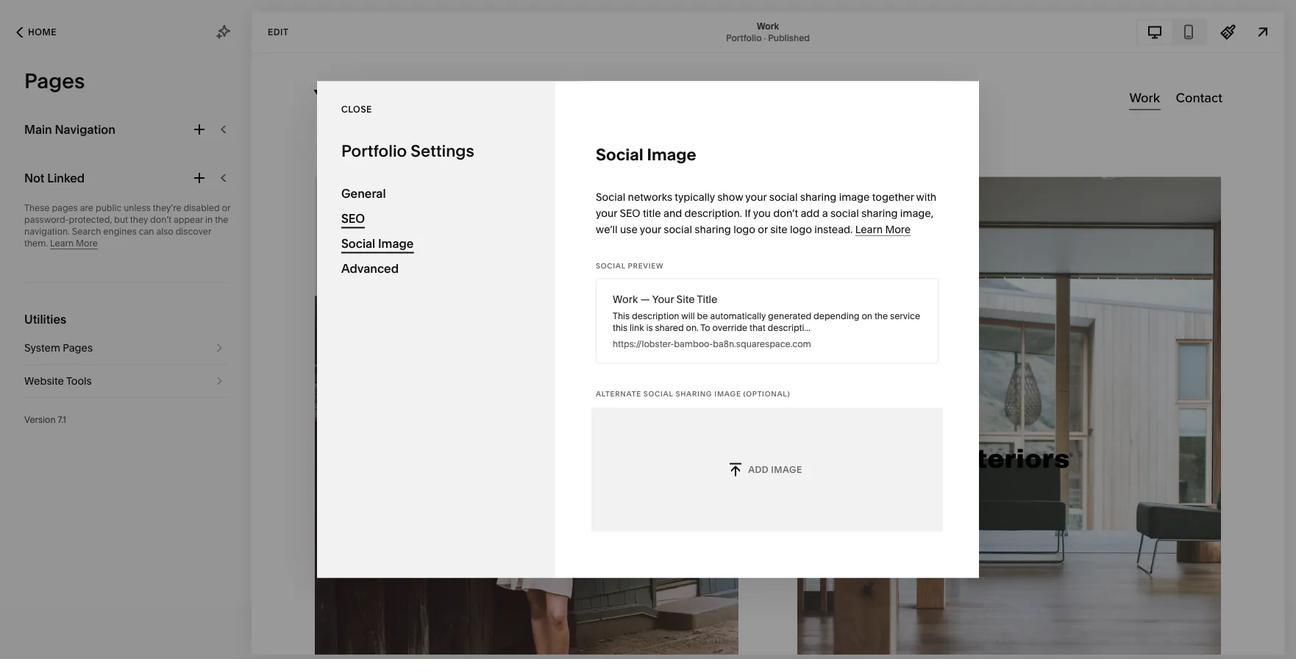 Task type: describe. For each thing, give the bounding box(es) containing it.
0 vertical spatial more
[[886, 223, 911, 235]]

1 vertical spatial social image
[[341, 237, 414, 251]]

engines
[[103, 226, 137, 237]]

dialog containing portfolio settings
[[317, 81, 979, 578]]

1 horizontal spatial social
[[770, 191, 798, 203]]

them.
[[24, 238, 48, 249]]

home
[[28, 27, 57, 38]]

pages inside button
[[63, 342, 93, 354]]

that
[[750, 322, 766, 333]]

preview
[[628, 262, 664, 270]]

system pages button
[[24, 332, 227, 364]]

bamboo-
[[674, 339, 713, 349]]

together
[[873, 191, 914, 203]]

home button
[[0, 16, 73, 49]]

these pages are public unless they're disabled or password-protected, but they don't appear in the navigation. search engines can also discover them.
[[24, 203, 230, 249]]

on
[[862, 311, 873, 321]]

general
[[341, 187, 386, 201]]

descripti...
[[768, 322, 811, 333]]

seo link
[[341, 206, 531, 231]]

your inside work — your site title this description will be automatically generated depending on the service this link is shared on. to override that descripti... https://lobster-bamboo-ba8n.squarespace.com
[[653, 293, 674, 305]]

settings
[[411, 141, 474, 160]]

description
[[632, 311, 680, 321]]

https://lobster-
[[613, 339, 674, 349]]

don't inside social networks typically show your social sharing image together with your seo title and description. if you don't add a social sharing image, we'll use your social sharing logo or site logo instead.
[[774, 207, 798, 219]]

description.
[[685, 207, 743, 219]]

close
[[341, 104, 372, 115]]

title
[[643, 207, 661, 219]]

website
[[24, 375, 64, 387]]

navigation
[[55, 122, 115, 137]]

automatically
[[710, 311, 766, 321]]

use
[[620, 223, 638, 235]]

this
[[613, 311, 630, 321]]

this
[[613, 322, 628, 333]]

linked
[[47, 171, 85, 185]]

portfolio inside work portfolio · published
[[726, 32, 762, 43]]

add
[[749, 464, 769, 475]]

to
[[633, 633, 643, 645]]

1 vertical spatial your
[[442, 633, 463, 645]]

edit
[[268, 26, 289, 37]]

image,
[[901, 207, 934, 219]]

override
[[713, 322, 748, 333]]

1 horizontal spatial social image
[[596, 144, 697, 164]]

social image link
[[341, 231, 531, 256]]

image up "advanced"
[[378, 237, 414, 251]]

not
[[24, 171, 45, 185]]

social left sharing
[[644, 390, 674, 398]]

alternate
[[596, 390, 642, 398]]

we'll
[[596, 223, 618, 235]]

not linked
[[24, 171, 85, 185]]

add
[[801, 207, 820, 219]]

your right of
[[739, 633, 760, 645]]

site
[[677, 293, 695, 305]]

public
[[96, 203, 122, 213]]

days.
[[537, 633, 562, 645]]

work for portfolio
[[757, 21, 779, 31]]

upgrade
[[565, 633, 607, 645]]

but
[[114, 215, 128, 225]]

seo inside social networks typically show your social sharing image together with your seo title and description. if you don't add a social sharing image, we'll use your social sharing logo or site logo instead.
[[620, 207, 641, 219]]

if
[[745, 207, 751, 219]]

0 horizontal spatial sharing
[[695, 223, 731, 235]]

website tools button
[[24, 365, 227, 397]]

with
[[917, 191, 937, 203]]

social networks typically show your social sharing image together with your seo title and description. if you don't add a social sharing image, we'll use your social sharing logo or site logo instead.
[[596, 191, 937, 235]]

out
[[709, 633, 725, 645]]

these
[[24, 203, 50, 213]]

they're
[[153, 203, 182, 213]]

the inside these pages are public unless they're disabled or password-protected, but they don't appear in the navigation. search engines can also discover them.
[[215, 215, 228, 225]]

site
[[771, 223, 788, 235]]

now
[[610, 633, 630, 645]]

0 vertical spatial pages
[[24, 68, 85, 93]]

your down "title"
[[640, 223, 661, 235]]

they
[[130, 215, 148, 225]]

work — your site title this description will be automatically generated depending on the service this link is shared on. to override that descripti... https://lobster-bamboo-ba8n.squarespace.com
[[613, 293, 921, 349]]

14
[[524, 633, 534, 645]]

trial
[[466, 633, 484, 645]]

don't inside these pages are public unless they're disabled or password-protected, but they don't appear in the navigation. search engines can also discover them.
[[150, 215, 171, 225]]

depending
[[814, 311, 860, 321]]

website tools
[[24, 375, 92, 387]]

generated
[[768, 311, 812, 321]]

advanced
[[341, 262, 399, 276]]

system
[[24, 342, 60, 354]]

of
[[727, 633, 737, 645]]

portfolio settings
[[341, 141, 474, 160]]

site.
[[763, 633, 783, 645]]

to
[[701, 322, 711, 333]]

1 vertical spatial more
[[76, 238, 98, 249]]

networks
[[628, 191, 673, 203]]

advanced link
[[341, 256, 531, 281]]

social preview
[[596, 262, 664, 270]]

your up you
[[746, 191, 767, 203]]



Task type: locate. For each thing, give the bounding box(es) containing it.
0 vertical spatial work
[[757, 21, 779, 31]]

sharing
[[676, 390, 713, 398]]

most
[[682, 633, 706, 645]]

1 vertical spatial or
[[758, 223, 768, 235]]

pages
[[24, 68, 85, 93], [63, 342, 93, 354]]

0 horizontal spatial don't
[[150, 215, 171, 225]]

0 vertical spatial portfolio
[[726, 32, 762, 43]]

on.
[[686, 322, 699, 333]]

seo down general
[[341, 212, 365, 226]]

2 vertical spatial sharing
[[695, 223, 731, 235]]

dialog
[[317, 81, 979, 578]]

more down image,
[[886, 223, 911, 235]]

0 vertical spatial or
[[222, 203, 230, 213]]

portfolio
[[726, 32, 762, 43], [341, 141, 407, 160]]

learn more link down 'together'
[[856, 223, 911, 236]]

seo
[[620, 207, 641, 219], [341, 212, 365, 226]]

the
[[215, 215, 228, 225], [875, 311, 888, 321], [664, 633, 679, 645]]

image up networks on the top
[[647, 144, 697, 164]]

tab list
[[1138, 20, 1206, 44]]

your left trial
[[442, 633, 463, 645]]

1 logo from the left
[[734, 223, 756, 235]]

1 vertical spatial learn more
[[50, 238, 98, 249]]

2 vertical spatial social
[[664, 223, 692, 235]]

add a new page to the "main navigation" group image
[[191, 121, 208, 138]]

work for —
[[613, 293, 638, 305]]

1 horizontal spatial or
[[758, 223, 768, 235]]

learn more
[[856, 223, 911, 235], [50, 238, 98, 249]]

main
[[24, 122, 52, 137]]

sharing
[[801, 191, 837, 203], [862, 207, 898, 219], [695, 223, 731, 235]]

1 horizontal spatial more
[[886, 223, 911, 235]]

1 vertical spatial the
[[875, 311, 888, 321]]

learn more down search
[[50, 238, 98, 249]]

0 horizontal spatial work
[[613, 293, 638, 305]]

version 7.1
[[24, 415, 66, 425]]

social image up networks on the top
[[596, 144, 697, 164]]

social up you
[[770, 191, 798, 203]]

social up networks on the top
[[596, 144, 644, 164]]

discover
[[176, 226, 211, 237]]

unless
[[124, 203, 151, 213]]

logo
[[734, 223, 756, 235], [790, 223, 812, 235]]

add a new page to the "not linked" navigation group image
[[191, 170, 208, 186]]

is
[[646, 322, 653, 333]]

main navigation
[[24, 122, 115, 137]]

or inside social networks typically show your social sharing image together with your seo title and description. if you don't add a social sharing image, we'll use your social sharing logo or site logo instead.
[[758, 223, 768, 235]]

portfolio inside dialog
[[341, 141, 407, 160]]

navigation.
[[24, 226, 70, 237]]

1 vertical spatial learn
[[50, 238, 74, 249]]

0 horizontal spatial social image
[[341, 237, 414, 251]]

your right —
[[653, 293, 674, 305]]

2 vertical spatial the
[[664, 633, 679, 645]]

disabled
[[184, 203, 220, 213]]

1 horizontal spatial logo
[[790, 223, 812, 235]]

version
[[24, 415, 56, 425]]

your
[[746, 191, 767, 203], [596, 207, 617, 219], [640, 223, 661, 235], [739, 633, 760, 645]]

utilities
[[24, 312, 66, 326]]

1 vertical spatial social
[[831, 207, 859, 219]]

1 horizontal spatial learn
[[856, 223, 883, 235]]

2 horizontal spatial the
[[875, 311, 888, 321]]

0 vertical spatial learn more
[[856, 223, 911, 235]]

1 vertical spatial in
[[513, 633, 522, 645]]

1 horizontal spatial work
[[757, 21, 779, 31]]

0 horizontal spatial seo
[[341, 212, 365, 226]]

will
[[682, 311, 695, 321]]

1 horizontal spatial seo
[[620, 207, 641, 219]]

0 vertical spatial social
[[770, 191, 798, 203]]

1 horizontal spatial the
[[664, 633, 679, 645]]

learn more link for them.
[[50, 238, 98, 249]]

social inside social networks typically show your social sharing image together with your seo title and description. if you don't add a social sharing image, we'll use your social sharing logo or site logo instead.
[[596, 191, 626, 203]]

1 vertical spatial sharing
[[862, 207, 898, 219]]

image inside button
[[771, 464, 803, 475]]

image right add
[[771, 464, 803, 475]]

social
[[770, 191, 798, 203], [831, 207, 859, 219], [664, 223, 692, 235]]

in inside these pages are public unless they're disabled or password-protected, but they don't appear in the navigation. search engines can also discover them.
[[205, 215, 213, 225]]

the inside work — your site title this description will be automatically generated depending on the service this link is shared on. to override that descripti... https://lobster-bamboo-ba8n.squarespace.com
[[875, 311, 888, 321]]

0 horizontal spatial the
[[215, 215, 228, 225]]

show
[[718, 191, 743, 203]]

0 horizontal spatial learn
[[50, 238, 74, 249]]

pages down home
[[24, 68, 85, 93]]

in down disabled
[[205, 215, 213, 225]]

0 horizontal spatial your
[[442, 633, 463, 645]]

0 horizontal spatial social
[[664, 223, 692, 235]]

·
[[764, 32, 766, 43]]

learn right instead. at the top right of page
[[856, 223, 883, 235]]

learn down navigation.
[[50, 238, 74, 249]]

—
[[641, 293, 650, 305]]

in
[[205, 215, 213, 225], [513, 633, 522, 645]]

1 horizontal spatial in
[[513, 633, 522, 645]]

1 vertical spatial learn more link
[[50, 238, 98, 249]]

add image
[[749, 464, 803, 475]]

typically
[[675, 191, 715, 203]]

0 vertical spatial the
[[215, 215, 228, 225]]

2 horizontal spatial social
[[831, 207, 859, 219]]

work up this
[[613, 293, 638, 305]]

edit button
[[258, 18, 298, 46]]

1 horizontal spatial portfolio
[[726, 32, 762, 43]]

1 horizontal spatial learn more
[[856, 223, 911, 235]]

protected,
[[69, 215, 112, 225]]

0 vertical spatial learn
[[856, 223, 883, 235]]

1 vertical spatial pages
[[63, 342, 93, 354]]

alternate social sharing image (optional)
[[596, 390, 791, 398]]

0 horizontal spatial logo
[[734, 223, 756, 235]]

social image
[[596, 144, 697, 164], [341, 237, 414, 251]]

(optional)
[[744, 390, 791, 398]]

logo down if
[[734, 223, 756, 235]]

learn more link down search
[[50, 238, 98, 249]]

portfolio left ·
[[726, 32, 762, 43]]

tools
[[66, 375, 92, 387]]

1 horizontal spatial don't
[[774, 207, 798, 219]]

0 horizontal spatial in
[[205, 215, 213, 225]]

social image up "advanced"
[[341, 237, 414, 251]]

sharing down description.
[[695, 223, 731, 235]]

ba8n.squarespace.com
[[713, 339, 811, 349]]

ends
[[487, 633, 511, 645]]

portfolio down 'close' 'button'
[[341, 141, 407, 160]]

1 horizontal spatial sharing
[[801, 191, 837, 203]]

0 horizontal spatial more
[[76, 238, 98, 249]]

don't up the also
[[150, 215, 171, 225]]

work portfolio · published
[[726, 21, 810, 43]]

0 vertical spatial sharing
[[801, 191, 837, 203]]

social up "advanced"
[[341, 237, 375, 251]]

a
[[822, 207, 828, 219]]

can
[[139, 226, 154, 237]]

1 vertical spatial work
[[613, 293, 638, 305]]

image right sharing
[[715, 390, 741, 398]]

you
[[753, 207, 771, 219]]

0 vertical spatial your
[[653, 293, 674, 305]]

social down and
[[664, 223, 692, 235]]

0 horizontal spatial portfolio
[[341, 141, 407, 160]]

or inside these pages are public unless they're disabled or password-protected, but they don't appear in the navigation. search engines can also discover them.
[[222, 203, 230, 213]]

work inside work portfolio · published
[[757, 21, 779, 31]]

0 horizontal spatial or
[[222, 203, 230, 213]]

work inside work — your site title this description will be automatically generated depending on the service this link is shared on. to override that descripti... https://lobster-bamboo-ba8n.squarespace.com
[[613, 293, 638, 305]]

in left 14 at the bottom
[[513, 633, 522, 645]]

title
[[697, 293, 718, 305]]

your
[[653, 293, 674, 305], [442, 633, 463, 645]]

0 horizontal spatial learn more
[[50, 238, 98, 249]]

link
[[630, 322, 644, 333]]

or left site
[[758, 223, 768, 235]]

more down search
[[76, 238, 98, 249]]

appear
[[174, 215, 203, 225]]

1 horizontal spatial your
[[653, 293, 674, 305]]

social up "we'll"
[[596, 191, 626, 203]]

social left 'preview'
[[596, 262, 626, 270]]

the down disabled
[[215, 215, 228, 225]]

learn more down 'together'
[[856, 223, 911, 235]]

2 logo from the left
[[790, 223, 812, 235]]

social down image
[[831, 207, 859, 219]]

don't
[[774, 207, 798, 219], [150, 215, 171, 225]]

0 vertical spatial in
[[205, 215, 213, 225]]

work up ·
[[757, 21, 779, 31]]

are
[[80, 203, 93, 213]]

0 horizontal spatial learn more link
[[50, 238, 98, 249]]

0 vertical spatial learn more link
[[856, 223, 911, 236]]

image
[[839, 191, 870, 203]]

2 horizontal spatial sharing
[[862, 207, 898, 219]]

your up "we'll"
[[596, 207, 617, 219]]

or
[[222, 203, 230, 213], [758, 223, 768, 235]]

also
[[156, 226, 173, 237]]

learn more link for image,
[[856, 223, 911, 236]]

seo up use
[[620, 207, 641, 219]]

0 vertical spatial social image
[[596, 144, 697, 164]]

close button
[[341, 96, 372, 123]]

service
[[890, 311, 921, 321]]

don't up site
[[774, 207, 798, 219]]

1 vertical spatial portfolio
[[341, 141, 407, 160]]

more
[[886, 223, 911, 235], [76, 238, 98, 249]]

pages
[[52, 203, 78, 213]]

add image button
[[592, 408, 943, 532]]

sharing up 'a'
[[801, 191, 837, 203]]

search
[[72, 226, 101, 237]]

pages up tools
[[63, 342, 93, 354]]

shared
[[655, 322, 684, 333]]

the right get
[[664, 633, 679, 645]]

and
[[664, 207, 682, 219]]

7.1
[[58, 415, 66, 425]]

1 horizontal spatial learn more link
[[856, 223, 911, 236]]

the right on
[[875, 311, 888, 321]]

sharing down 'together'
[[862, 207, 898, 219]]

logo down add
[[790, 223, 812, 235]]

published
[[768, 32, 810, 43]]

or right disabled
[[222, 203, 230, 213]]



Task type: vqa. For each thing, say whether or not it's contained in the screenshot.
the right Your
yes



